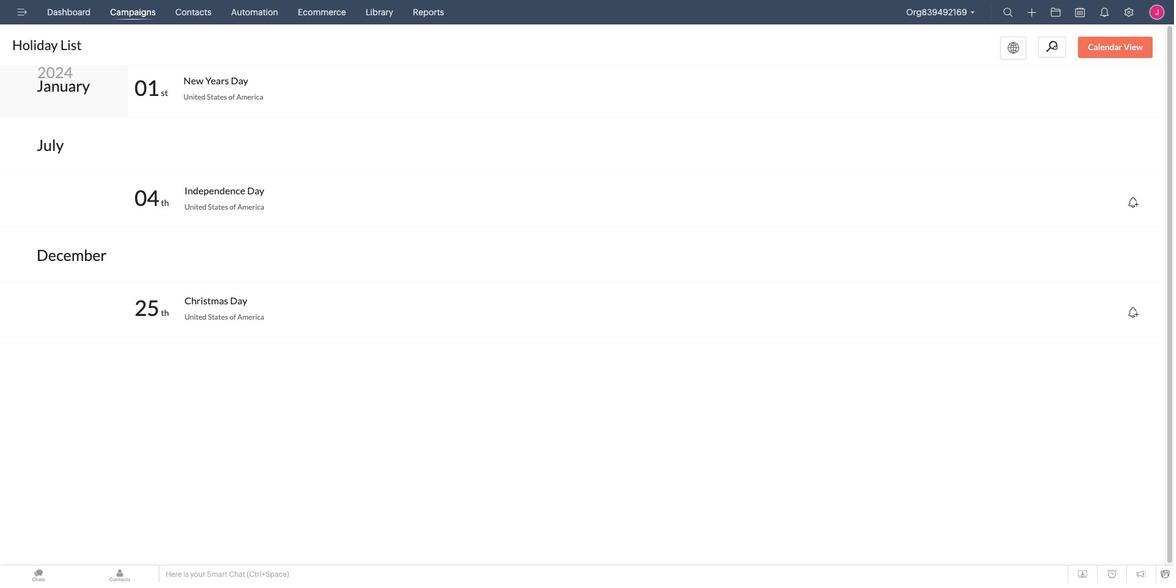 Task type: describe. For each thing, give the bounding box(es) containing it.
automation link
[[226, 0, 283, 24]]

is
[[183, 571, 189, 579]]

chat
[[229, 571, 245, 579]]

campaigns
[[110, 7, 156, 17]]

chats image
[[0, 566, 77, 583]]

org839492169
[[906, 7, 967, 17]]

here
[[166, 571, 182, 579]]

(ctrl+space)
[[247, 571, 289, 579]]

smart
[[207, 571, 227, 579]]

reports
[[413, 7, 444, 17]]

contacts link
[[170, 0, 216, 24]]

ecommerce
[[298, 7, 346, 17]]

here is your smart chat (ctrl+space)
[[166, 571, 289, 579]]

dashboard
[[47, 7, 91, 17]]

library
[[366, 7, 393, 17]]

calendar image
[[1075, 7, 1085, 17]]

notifications image
[[1100, 7, 1109, 17]]

search image
[[1003, 7, 1013, 17]]



Task type: vqa. For each thing, say whether or not it's contained in the screenshot.
Ask
no



Task type: locate. For each thing, give the bounding box(es) containing it.
ecommerce link
[[293, 0, 351, 24]]

contacts image
[[81, 566, 158, 583]]

quick actions image
[[1028, 8, 1036, 17]]

contacts
[[175, 7, 212, 17]]

reports link
[[408, 0, 449, 24]]

library link
[[361, 0, 398, 24]]

configure settings image
[[1124, 7, 1134, 17]]

folder image
[[1051, 7, 1061, 17]]

automation
[[231, 7, 278, 17]]

dashboard link
[[42, 0, 95, 24]]

your
[[190, 571, 205, 579]]

campaigns link
[[105, 0, 161, 24]]



